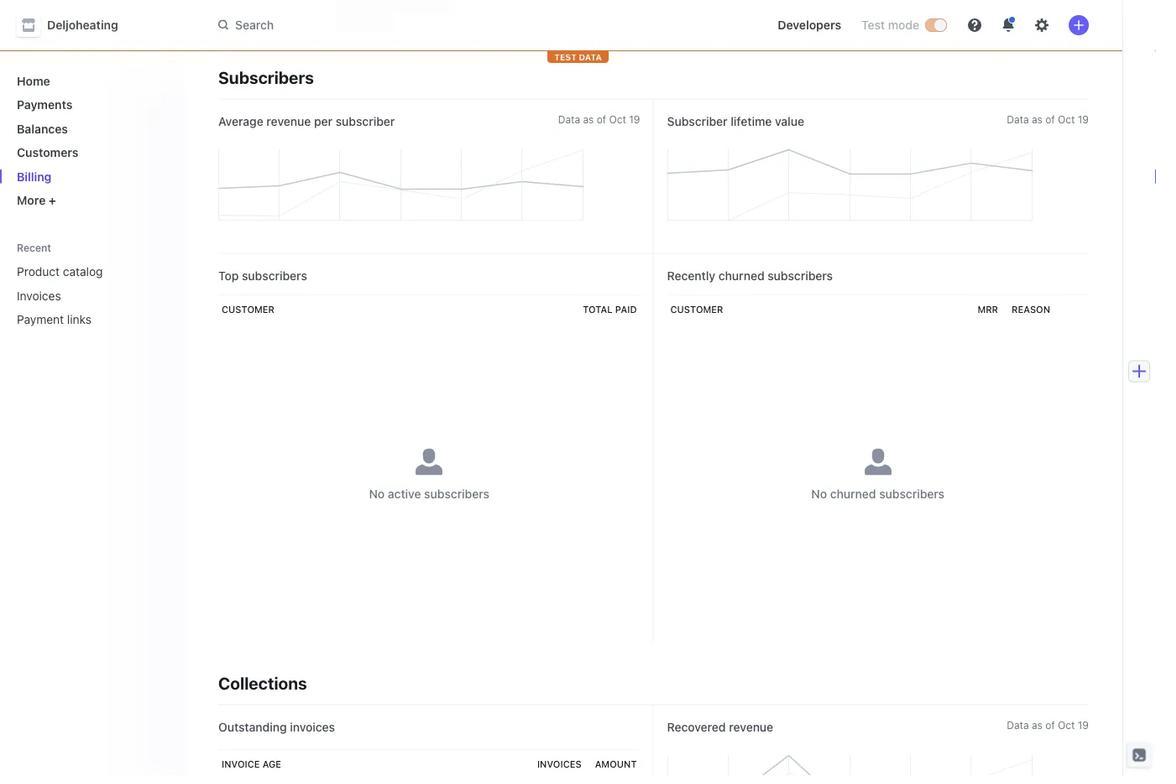 Task type: describe. For each thing, give the bounding box(es) containing it.
Search search field
[[208, 10, 682, 41]]

notifications image
[[1002, 18, 1015, 32]]

of for subscribers
[[1046, 114, 1055, 126]]

developers link
[[771, 12, 848, 39]]

recent navigation links element
[[0, 241, 185, 333]]

subscribers for recently churned subscribers
[[768, 269, 833, 283]]

home link
[[10, 67, 171, 94]]

payments link
[[10, 91, 171, 118]]

1 horizontal spatial invoices
[[537, 759, 582, 770]]

average
[[218, 114, 264, 128]]

recent
[[17, 242, 51, 254]]

developers
[[778, 18, 842, 32]]

19 for collections
[[1078, 720, 1089, 732]]

top subscribers
[[218, 269, 307, 283]]

billing
[[17, 170, 52, 184]]

average revenue per subscriber
[[218, 114, 395, 128]]

no for no churned subscribers
[[812, 487, 827, 501]]

subscribers for no active subscribers
[[424, 487, 490, 501]]

test data
[[554, 52, 602, 62]]

recovered
[[667, 721, 726, 734]]

catalog
[[63, 265, 103, 279]]

home
[[17, 74, 50, 88]]

invoices link
[[10, 282, 148, 310]]

data as of oct 19 for collections
[[1007, 720, 1089, 732]]

customer for top
[[222, 304, 275, 315]]

customers
[[17, 146, 78, 160]]

collections
[[218, 674, 307, 694]]

paid
[[615, 304, 637, 315]]

recently
[[667, 269, 716, 283]]

data
[[579, 52, 602, 62]]

reason
[[1012, 304, 1051, 315]]

value
[[775, 114, 805, 128]]

product catalog
[[17, 265, 103, 279]]

invoice age
[[222, 759, 281, 770]]

balances link
[[10, 115, 171, 142]]

mode
[[888, 18, 920, 32]]

subscriber
[[336, 114, 395, 128]]

no churned subscribers
[[812, 487, 945, 501]]

deljoheating
[[47, 18, 118, 32]]

payment links
[[17, 313, 91, 327]]

recently churned subscribers
[[667, 269, 833, 283]]

customers link
[[10, 139, 171, 166]]

no active subscribers
[[369, 487, 490, 501]]

data for collections
[[1007, 720, 1029, 732]]

no for no active subscribers
[[369, 487, 385, 501]]

settings image
[[1036, 18, 1049, 32]]

subscriber lifetime value
[[667, 114, 805, 128]]



Task type: vqa. For each thing, say whether or not it's contained in the screenshot.
Data
yes



Task type: locate. For each thing, give the bounding box(es) containing it.
help image
[[968, 18, 982, 32]]

customer
[[222, 304, 275, 315], [671, 304, 724, 315]]

subscribers
[[242, 269, 307, 283], [768, 269, 833, 283], [424, 487, 490, 501], [880, 487, 945, 501]]

more +
[[17, 194, 56, 207]]

active
[[388, 487, 421, 501]]

recovered revenue
[[667, 721, 774, 734]]

data as of oct 19
[[558, 114, 640, 126], [1007, 114, 1089, 126], [1007, 720, 1089, 732]]

subscribers
[[218, 68, 314, 87]]

0 vertical spatial churned
[[719, 269, 765, 283]]

mrr
[[978, 304, 999, 315]]

as for subscribers
[[1032, 114, 1043, 126]]

as
[[583, 114, 594, 126], [1032, 114, 1043, 126], [1032, 720, 1043, 732]]

data as of oct 19 for subscribers
[[1007, 114, 1089, 126]]

customer down recently
[[671, 304, 724, 315]]

age
[[263, 759, 281, 770]]

test mode
[[862, 18, 920, 32]]

payment links link
[[10, 306, 148, 333]]

revenue
[[267, 114, 311, 128], [729, 721, 774, 734]]

deljoheating button
[[17, 13, 135, 37]]

core navigation links element
[[10, 67, 171, 214]]

invoices
[[17, 289, 61, 303], [537, 759, 582, 770]]

1 no from the left
[[369, 487, 385, 501]]

invoices down product
[[17, 289, 61, 303]]

total paid
[[583, 304, 637, 315]]

search
[[235, 18, 274, 32]]

19 for subscribers
[[1078, 114, 1089, 126]]

customer down top subscribers
[[222, 304, 275, 315]]

churned for recently
[[719, 269, 765, 283]]

subscriber
[[667, 114, 728, 128]]

revenue left per
[[267, 114, 311, 128]]

1 horizontal spatial customer
[[671, 304, 724, 315]]

revenue for average
[[267, 114, 311, 128]]

per
[[314, 114, 333, 128]]

payments
[[17, 98, 73, 112]]

outstanding
[[218, 721, 287, 734]]

churned
[[719, 269, 765, 283], [830, 487, 876, 501]]

1 vertical spatial churned
[[830, 487, 876, 501]]

0 horizontal spatial churned
[[719, 269, 765, 283]]

invoices
[[290, 721, 335, 734]]

customer for recently
[[671, 304, 724, 315]]

1 horizontal spatial no
[[812, 487, 827, 501]]

as for collections
[[1032, 720, 1043, 732]]

billing link
[[10, 163, 171, 190]]

oct
[[609, 114, 626, 126], [1058, 114, 1075, 126], [1058, 720, 1075, 732]]

product catalog link
[[10, 258, 148, 286]]

invoices inside invoices link
[[17, 289, 61, 303]]

0 horizontal spatial no
[[369, 487, 385, 501]]

0 horizontal spatial revenue
[[267, 114, 311, 128]]

recent element
[[0, 258, 185, 333]]

2 customer from the left
[[671, 304, 724, 315]]

of
[[597, 114, 606, 126], [1046, 114, 1055, 126], [1046, 720, 1055, 732]]

churned for no
[[830, 487, 876, 501]]

+
[[49, 194, 56, 207]]

no
[[369, 487, 385, 501], [812, 487, 827, 501]]

0 horizontal spatial invoices
[[17, 289, 61, 303]]

1 horizontal spatial churned
[[830, 487, 876, 501]]

revenue for recovered
[[729, 721, 774, 734]]

balances
[[17, 122, 68, 136]]

1 vertical spatial invoices
[[537, 759, 582, 770]]

subscribers for no churned subscribers
[[880, 487, 945, 501]]

of for collections
[[1046, 720, 1055, 732]]

lifetime
[[731, 114, 772, 128]]

1 vertical spatial revenue
[[729, 721, 774, 734]]

1 customer from the left
[[222, 304, 275, 315]]

0 horizontal spatial customer
[[222, 304, 275, 315]]

1 horizontal spatial revenue
[[729, 721, 774, 734]]

invoice
[[222, 759, 260, 770]]

0 vertical spatial invoices
[[17, 289, 61, 303]]

oct for subscribers
[[1058, 114, 1075, 126]]

more
[[17, 194, 46, 207]]

payment
[[17, 313, 64, 327]]

test
[[862, 18, 885, 32]]

test
[[554, 52, 577, 62]]

amount
[[595, 759, 637, 770]]

data for subscribers
[[1007, 114, 1029, 126]]

top
[[218, 269, 239, 283]]

data
[[558, 114, 580, 126], [1007, 114, 1029, 126], [1007, 720, 1029, 732]]

outstanding invoices
[[218, 721, 335, 734]]

2 no from the left
[[812, 487, 827, 501]]

links
[[67, 313, 91, 327]]

0 vertical spatial revenue
[[267, 114, 311, 128]]

19
[[629, 114, 640, 126], [1078, 114, 1089, 126], [1078, 720, 1089, 732]]

invoices left amount
[[537, 759, 582, 770]]

oct for collections
[[1058, 720, 1075, 732]]

Search text field
[[208, 10, 682, 41]]

total
[[583, 304, 613, 315]]

revenue right recovered
[[729, 721, 774, 734]]

product
[[17, 265, 60, 279]]



